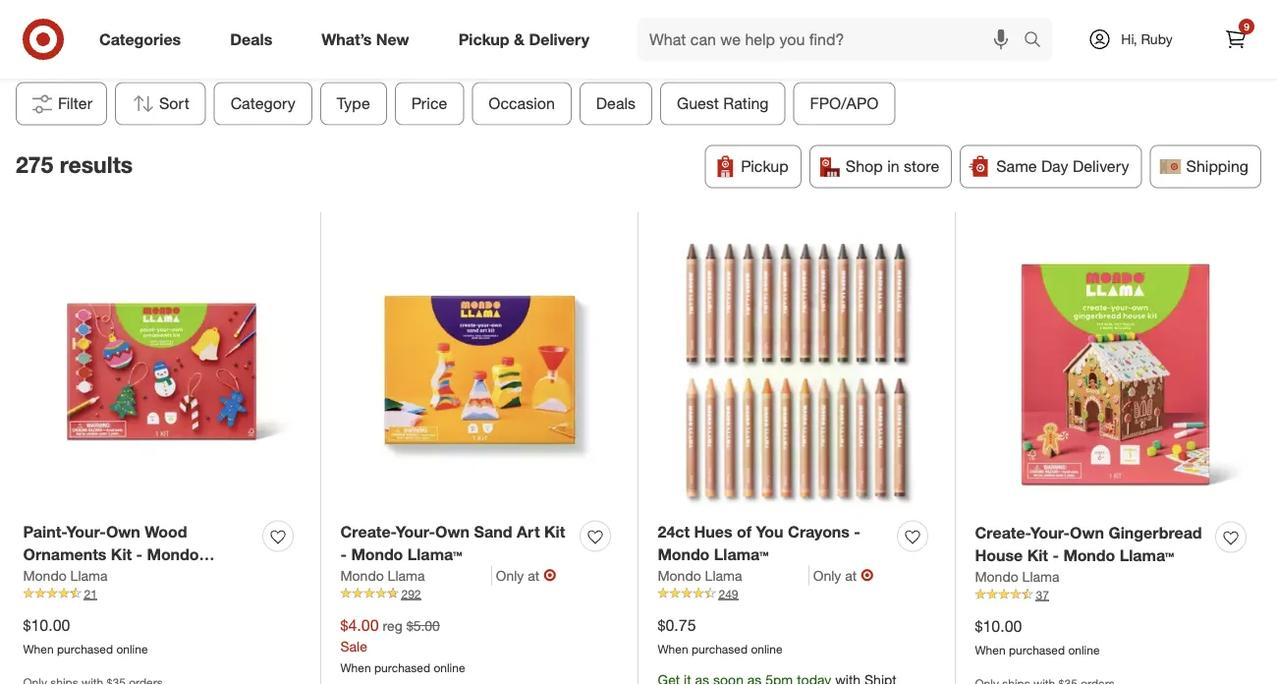 Task type: locate. For each thing, give the bounding box(es) containing it.
$10.00 when purchased online down the 21
[[23, 616, 148, 656]]

mondo
[[147, 545, 199, 564], [351, 545, 403, 564], [658, 545, 710, 564], [1064, 546, 1116, 565], [23, 567, 67, 584], [341, 567, 384, 584], [658, 567, 702, 584], [976, 568, 1019, 585]]

292 link
[[341, 586, 619, 603]]

mondo inside create-your-own gingerbread house kit - mondo llama™
[[1064, 546, 1116, 565]]

create- inside create-your-own gingerbread house kit - mondo llama™
[[976, 523, 1031, 543]]

kit inside paint-your-own wood ornaments kit - mondo llama™
[[111, 545, 132, 564]]

kit for art
[[545, 522, 566, 542]]

filter button
[[16, 83, 107, 126]]

kit right ornaments
[[111, 545, 132, 564]]

mondo llama link down ornaments
[[23, 566, 108, 586]]

house
[[976, 546, 1023, 565]]

llama™ inside create-your-own sand art kit - mondo llama™
[[408, 545, 462, 564]]

mondo llama link up 292
[[341, 566, 492, 586]]

type
[[337, 94, 370, 114]]

create- up house
[[976, 523, 1031, 543]]

create- up $4.00
[[341, 522, 396, 542]]

purchased inside $0.75 when purchased online
[[692, 642, 748, 656]]

9 link
[[1215, 18, 1258, 61]]

purchased
[[57, 642, 113, 656], [692, 642, 748, 656], [1009, 643, 1066, 657], [374, 661, 431, 676]]

online inside $4.00 reg $5.00 sale when purchased online
[[434, 661, 465, 676]]

What can we help you find? suggestions appear below search field
[[638, 18, 1029, 61]]

when for paint-your-own wood ornaments kit - mondo llama™
[[23, 642, 54, 656]]

deals inside button
[[597, 94, 636, 114]]

delivery for pickup & delivery
[[529, 30, 590, 49]]

llama™ down ornaments
[[23, 567, 78, 587]]

-
[[854, 522, 861, 542], [136, 545, 143, 564], [341, 545, 347, 564], [1053, 546, 1059, 565]]

deals
[[230, 30, 273, 49], [597, 94, 636, 114]]

only
[[496, 567, 524, 584], [814, 567, 842, 584]]

llama™
[[408, 545, 462, 564], [714, 545, 769, 564], [1120, 546, 1175, 565], [23, 567, 78, 587]]

¬ up 249 link
[[861, 566, 874, 585]]

only at ¬ down art at bottom left
[[496, 566, 556, 585]]

at down art at bottom left
[[528, 567, 540, 584]]

249 link
[[658, 586, 936, 603]]

mondo llama link up 249 at the bottom right
[[658, 566, 810, 586]]

1 horizontal spatial own
[[436, 522, 470, 542]]

when down house
[[976, 643, 1006, 657]]

create-your-own sand art kit - mondo llama™
[[341, 522, 566, 564]]

- right crayons
[[854, 522, 861, 542]]

- inside the '24ct hues of you crayons - mondo llama™'
[[854, 522, 861, 542]]

1 horizontal spatial at
[[845, 567, 857, 584]]

online down "37" link
[[1069, 643, 1100, 657]]

own for gingerbread
[[1070, 523, 1105, 543]]

0 horizontal spatial your-
[[66, 522, 106, 542]]

1 vertical spatial pickup
[[741, 157, 789, 176]]

create-your-own gingerbread house kit - mondo llama™ image
[[976, 232, 1255, 511], [976, 232, 1255, 511]]

only up 249 link
[[814, 567, 842, 584]]

create- inside create-your-own sand art kit - mondo llama™
[[341, 522, 396, 542]]

$4.00
[[341, 616, 379, 635]]

$10.00 when purchased online down 37
[[976, 617, 1100, 657]]

results
[[60, 151, 133, 179]]

deals button
[[580, 83, 653, 126]]

1 horizontal spatial only
[[814, 567, 842, 584]]

llama™ down of
[[714, 545, 769, 564]]

1 horizontal spatial ¬
[[861, 566, 874, 585]]

pickup down rating
[[741, 157, 789, 176]]

1 horizontal spatial your-
[[396, 522, 436, 542]]

¬
[[544, 566, 556, 585], [861, 566, 874, 585]]

1 horizontal spatial kit
[[545, 522, 566, 542]]

only up 292 link at bottom
[[496, 567, 524, 584]]

price button
[[395, 83, 464, 126]]

own inside paint-your-own wood ornaments kit - mondo llama™
[[106, 522, 140, 542]]

own inside create-your-own gingerbread house kit - mondo llama™
[[1070, 523, 1105, 543]]

categories link
[[83, 18, 206, 61]]

$10.00 down house
[[976, 617, 1023, 636]]

when down sale
[[341, 661, 371, 676]]

1 only at ¬ from the left
[[496, 566, 556, 585]]

0 horizontal spatial delivery
[[529, 30, 590, 49]]

- inside create-your-own sand art kit - mondo llama™
[[341, 545, 347, 564]]

llama™ inside paint-your-own wood ornaments kit - mondo llama™
[[23, 567, 78, 587]]

pickup & delivery
[[459, 30, 590, 49]]

when inside $0.75 when purchased online
[[658, 642, 689, 656]]

online down 249 link
[[751, 642, 783, 656]]

llama
[[70, 567, 108, 584], [388, 567, 425, 584], [705, 567, 743, 584], [1023, 568, 1060, 585]]

1 ¬ from the left
[[544, 566, 556, 585]]

your- for sand
[[396, 522, 436, 542]]

- right house
[[1053, 546, 1059, 565]]

mondo llama
[[23, 567, 108, 584], [341, 567, 425, 584], [658, 567, 743, 584], [976, 568, 1060, 585]]

at for 24ct hues of you crayons - mondo llama™
[[845, 567, 857, 584]]

2 horizontal spatial own
[[1070, 523, 1105, 543]]

own left wood
[[106, 522, 140, 542]]

your- up 37
[[1031, 523, 1070, 543]]

0 horizontal spatial only
[[496, 567, 524, 584]]

own
[[106, 522, 140, 542], [436, 522, 470, 542], [1070, 523, 1105, 543]]

$0.75
[[658, 616, 696, 635]]

pickup
[[459, 30, 510, 49], [741, 157, 789, 176]]

- inside paint-your-own wood ornaments kit - mondo llama™
[[136, 545, 143, 564]]

kit for ornaments
[[111, 545, 132, 564]]

0 vertical spatial delivery
[[529, 30, 590, 49]]

pickup inside button
[[741, 157, 789, 176]]

only at ¬ down crayons
[[814, 566, 874, 585]]

0 horizontal spatial own
[[106, 522, 140, 542]]

llama up 37
[[1023, 568, 1060, 585]]

37
[[1036, 588, 1050, 602]]

1 horizontal spatial deals
[[597, 94, 636, 114]]

purchased down reg
[[374, 661, 431, 676]]

deals up category
[[230, 30, 273, 49]]

day
[[1042, 157, 1069, 176]]

llama™ inside create-your-own gingerbread house kit - mondo llama™
[[1120, 546, 1175, 565]]

2 only from the left
[[814, 567, 842, 584]]

- up $4.00
[[341, 545, 347, 564]]

0 horizontal spatial at
[[528, 567, 540, 584]]

your- inside create-your-own sand art kit - mondo llama™
[[396, 522, 436, 542]]

¬ up 292 link at bottom
[[544, 566, 556, 585]]

your- inside paint-your-own wood ornaments kit - mondo llama™
[[66, 522, 106, 542]]

paint-your-own wood ornaments kit - mondo llama™ image
[[23, 232, 301, 510], [23, 232, 301, 510]]

online inside $0.75 when purchased online
[[751, 642, 783, 656]]

sand
[[474, 522, 513, 542]]

purchased down the 21
[[57, 642, 113, 656]]

llama™ down gingerbread
[[1120, 546, 1175, 565]]

mondo llama link
[[23, 566, 108, 586], [341, 566, 492, 586], [658, 566, 810, 586], [976, 567, 1060, 587]]

24ct hues of you crayons - mondo llama™
[[658, 522, 861, 564]]

ruby
[[1142, 30, 1173, 48]]

when
[[23, 642, 54, 656], [658, 642, 689, 656], [976, 643, 1006, 657], [341, 661, 371, 676]]

create-
[[341, 522, 396, 542], [976, 523, 1031, 543]]

shop in store
[[846, 157, 940, 176]]

1 horizontal spatial only at ¬
[[814, 566, 874, 585]]

own up "37" link
[[1070, 523, 1105, 543]]

delivery
[[529, 30, 590, 49], [1073, 157, 1130, 176]]

deals left guest at the top right of page
[[597, 94, 636, 114]]

reg
[[383, 617, 403, 634]]

1 horizontal spatial pickup
[[741, 157, 789, 176]]

online down $5.00
[[434, 661, 465, 676]]

0 horizontal spatial $10.00 when purchased online
[[23, 616, 148, 656]]

your- up 292
[[396, 522, 436, 542]]

2 horizontal spatial kit
[[1028, 546, 1049, 565]]

at
[[528, 567, 540, 584], [845, 567, 857, 584]]

purchased down the $0.75
[[692, 642, 748, 656]]

your- up ornaments
[[66, 522, 106, 542]]

online for ornaments
[[116, 642, 148, 656]]

when down the $0.75
[[658, 642, 689, 656]]

pickup left &
[[459, 30, 510, 49]]

delivery inside "button"
[[1073, 157, 1130, 176]]

at down crayons
[[845, 567, 857, 584]]

$10.00 down ornaments
[[23, 616, 70, 635]]

llama up the 21
[[70, 567, 108, 584]]

292
[[402, 587, 421, 601]]

1 horizontal spatial $10.00
[[976, 617, 1023, 636]]

own left sand
[[436, 522, 470, 542]]

your- inside create-your-own gingerbread house kit - mondo llama™
[[1031, 523, 1070, 543]]

only at ¬ for create-your-own sand art kit - mondo llama™
[[496, 566, 556, 585]]

1 vertical spatial deals
[[597, 94, 636, 114]]

0 vertical spatial pickup
[[459, 30, 510, 49]]

kit right art at bottom left
[[545, 522, 566, 542]]

kit
[[545, 522, 566, 542], [111, 545, 132, 564], [1028, 546, 1049, 565]]

ornaments
[[23, 545, 107, 564]]

same
[[997, 157, 1037, 176]]

your-
[[66, 522, 106, 542], [396, 522, 436, 542], [1031, 523, 1070, 543]]

2 ¬ from the left
[[861, 566, 874, 585]]

1 horizontal spatial create-
[[976, 523, 1031, 543]]

deals for "deals" link
[[230, 30, 273, 49]]

delivery right the day
[[1073, 157, 1130, 176]]

price
[[412, 94, 448, 114]]

¬ for 24ct hues of you crayons - mondo llama™
[[861, 566, 874, 585]]

kit for house
[[1028, 546, 1049, 565]]

paint-your-own wood ornaments kit - mondo llama™ link
[[23, 521, 255, 587]]

search button
[[1015, 18, 1063, 65]]

when for create-your-own gingerbread house kit - mondo llama™
[[976, 643, 1006, 657]]

0 horizontal spatial deals
[[230, 30, 273, 49]]

kit inside create-your-own gingerbread house kit - mondo llama™
[[1028, 546, 1049, 565]]

fpo/apo
[[811, 94, 879, 114]]

purchased down 37
[[1009, 643, 1066, 657]]

0 horizontal spatial ¬
[[544, 566, 556, 585]]

249
[[719, 587, 739, 601]]

sale
[[341, 638, 367, 655]]

- up 21 link
[[136, 545, 143, 564]]

kit inside create-your-own sand art kit - mondo llama™
[[545, 522, 566, 542]]

2 only at ¬ from the left
[[814, 566, 874, 585]]

$5.00
[[407, 617, 440, 634]]

1 vertical spatial delivery
[[1073, 157, 1130, 176]]

of
[[737, 522, 752, 542]]

$10.00
[[23, 616, 70, 635], [976, 617, 1023, 636]]

- inside create-your-own gingerbread house kit - mondo llama™
[[1053, 546, 1059, 565]]

0 horizontal spatial pickup
[[459, 30, 510, 49]]

own inside create-your-own sand art kit - mondo llama™
[[436, 522, 470, 542]]

2 horizontal spatial your-
[[1031, 523, 1070, 543]]

when down ornaments
[[23, 642, 54, 656]]

hi, ruby
[[1122, 30, 1173, 48]]

create-your-own sand art kit - mondo llama™ image
[[341, 232, 619, 510], [341, 232, 619, 510]]

- for paint-your-own wood ornaments kit - mondo llama™
[[136, 545, 143, 564]]

0 horizontal spatial only at ¬
[[496, 566, 556, 585]]

1 horizontal spatial delivery
[[1073, 157, 1130, 176]]

art
[[517, 522, 540, 542]]

guest rating
[[677, 94, 769, 114]]

$10.00 when purchased online
[[23, 616, 148, 656], [976, 617, 1100, 657]]

online
[[116, 642, 148, 656], [751, 642, 783, 656], [1069, 643, 1100, 657], [434, 661, 465, 676]]

your- for wood
[[66, 522, 106, 542]]

0 horizontal spatial kit
[[111, 545, 132, 564]]

kit right house
[[1028, 546, 1049, 565]]

0 vertical spatial deals
[[230, 30, 273, 49]]

0 horizontal spatial $10.00
[[23, 616, 70, 635]]

1 at from the left
[[528, 567, 540, 584]]

2 at from the left
[[845, 567, 857, 584]]

purchased inside $4.00 reg $5.00 sale when purchased online
[[374, 661, 431, 676]]

24ct hues of you crayons - mondo llama™ image
[[658, 232, 936, 510], [658, 232, 936, 510]]

online down 21 link
[[116, 642, 148, 656]]

shop
[[846, 157, 883, 176]]

pickup for pickup & delivery
[[459, 30, 510, 49]]

pickup & delivery link
[[442, 18, 614, 61]]

1 horizontal spatial $10.00 when purchased online
[[976, 617, 1100, 657]]

1 only from the left
[[496, 567, 524, 584]]

only at ¬
[[496, 566, 556, 585], [814, 566, 874, 585]]

llama™ inside the '24ct hues of you crayons - mondo llama™'
[[714, 545, 769, 564]]

guest
[[677, 94, 719, 114]]

what's
[[322, 30, 372, 49]]

llama™ up 292
[[408, 545, 462, 564]]

filter
[[58, 94, 92, 114]]

delivery right &
[[529, 30, 590, 49]]

0 horizontal spatial create-
[[341, 522, 396, 542]]



Task type: describe. For each thing, give the bounding box(es) containing it.
mondo inside paint-your-own wood ornaments kit - mondo llama™
[[147, 545, 199, 564]]

crayons
[[788, 522, 850, 542]]

llama™ for paint-your-own wood ornaments kit - mondo llama™
[[23, 567, 78, 587]]

categories
[[99, 30, 181, 49]]

same day delivery
[[997, 157, 1130, 176]]

purchased for 24ct hues of you crayons - mondo llama™
[[692, 642, 748, 656]]

category button
[[214, 83, 312, 126]]

$4.00 reg $5.00 sale when purchased online
[[341, 616, 465, 676]]

$10.00 when purchased online for house
[[976, 617, 1100, 657]]

purchased for create-your-own gingerbread house kit - mondo llama™
[[1009, 643, 1066, 657]]

in
[[888, 157, 900, 176]]

at for create-your-own sand art kit - mondo llama™
[[528, 567, 540, 584]]

- for create-your-own sand art kit - mondo llama™
[[341, 545, 347, 564]]

wood
[[145, 522, 187, 542]]

shipping button
[[1151, 146, 1262, 189]]

$10.00 when purchased online for ornaments
[[23, 616, 148, 656]]

your- for gingerbread
[[1031, 523, 1070, 543]]

create-your-own gingerbread house kit - mondo llama™ link
[[976, 522, 1208, 567]]

occasion button
[[472, 83, 572, 126]]

21
[[84, 587, 97, 601]]

$10.00 for paint-your-own wood ornaments kit - mondo llama™
[[23, 616, 70, 635]]

$10.00 for create-your-own gingerbread house kit - mondo llama™
[[976, 617, 1023, 636]]

only for crayons
[[814, 567, 842, 584]]

&
[[514, 30, 525, 49]]

275 results
[[16, 151, 133, 179]]

sort
[[159, 94, 190, 114]]

create- for create-your-own sand art kit - mondo llama™
[[341, 522, 396, 542]]

mondo llama down ornaments
[[23, 567, 108, 584]]

create- for create-your-own gingerbread house kit - mondo llama™
[[976, 523, 1031, 543]]

own for wood
[[106, 522, 140, 542]]

guest rating button
[[661, 83, 786, 126]]

pickup button
[[705, 146, 802, 189]]

9
[[1245, 20, 1250, 32]]

you
[[756, 522, 784, 542]]

pickup for pickup
[[741, 157, 789, 176]]

online for house
[[1069, 643, 1100, 657]]

hues
[[694, 522, 733, 542]]

occasion
[[489, 94, 555, 114]]

hi,
[[1122, 30, 1138, 48]]

deals for deals button at the top of page
[[597, 94, 636, 114]]

search
[[1015, 32, 1063, 51]]

gingerbread
[[1109, 523, 1203, 543]]

fpo/apo button
[[794, 83, 896, 126]]

24ct hues of you crayons - mondo llama™ link
[[658, 521, 890, 566]]

mondo inside the '24ct hues of you crayons - mondo llama™'
[[658, 545, 710, 564]]

shipping
[[1187, 157, 1249, 176]]

- for create-your-own gingerbread house kit - mondo llama™
[[1053, 546, 1059, 565]]

24ct
[[658, 522, 690, 542]]

paint-your-own wood ornaments kit - mondo llama™
[[23, 522, 199, 587]]

only for art
[[496, 567, 524, 584]]

275
[[16, 151, 53, 179]]

when inside $4.00 reg $5.00 sale when purchased online
[[341, 661, 371, 676]]

delivery for same day delivery
[[1073, 157, 1130, 176]]

what's new link
[[305, 18, 434, 61]]

online for crayons
[[751, 642, 783, 656]]

sort button
[[115, 83, 206, 126]]

what's new
[[322, 30, 410, 49]]

purchased for paint-your-own wood ornaments kit - mondo llama™
[[57, 642, 113, 656]]

$0.75 when purchased online
[[658, 616, 783, 656]]

llama™ for create-your-own gingerbread house kit - mondo llama™
[[1120, 546, 1175, 565]]

paint-
[[23, 522, 66, 542]]

create-your-own sand art kit - mondo llama™ link
[[341, 521, 573, 566]]

when for 24ct hues of you crayons - mondo llama™
[[658, 642, 689, 656]]

store
[[904, 157, 940, 176]]

create-your-own gingerbread house kit - mondo llama™
[[976, 523, 1203, 565]]

mondo llama link down house
[[976, 567, 1060, 587]]

37 link
[[976, 587, 1255, 604]]

rating
[[724, 94, 769, 114]]

own for sand
[[436, 522, 470, 542]]

mondo inside create-your-own sand art kit - mondo llama™
[[351, 545, 403, 564]]

deals link
[[213, 18, 297, 61]]

mondo llama up 249 at the bottom right
[[658, 567, 743, 584]]

mondo llama down house
[[976, 568, 1060, 585]]

shop in store button
[[810, 146, 953, 189]]

only at ¬ for 24ct hues of you crayons - mondo llama™
[[814, 566, 874, 585]]

llama up 292
[[388, 567, 425, 584]]

new
[[376, 30, 410, 49]]

llama up 249 at the bottom right
[[705, 567, 743, 584]]

type button
[[320, 83, 387, 126]]

category
[[231, 94, 296, 114]]

¬ for create-your-own sand art kit - mondo llama™
[[544, 566, 556, 585]]

21 link
[[23, 586, 301, 603]]

llama™ for create-your-own sand art kit - mondo llama™
[[408, 545, 462, 564]]

same day delivery button
[[960, 146, 1143, 189]]

mondo llama up 292
[[341, 567, 425, 584]]



Task type: vqa. For each thing, say whether or not it's contained in the screenshot.
Paint-Your-Own Wood Ornaments Kit - Mondo Llama™'s PURCHASED
yes



